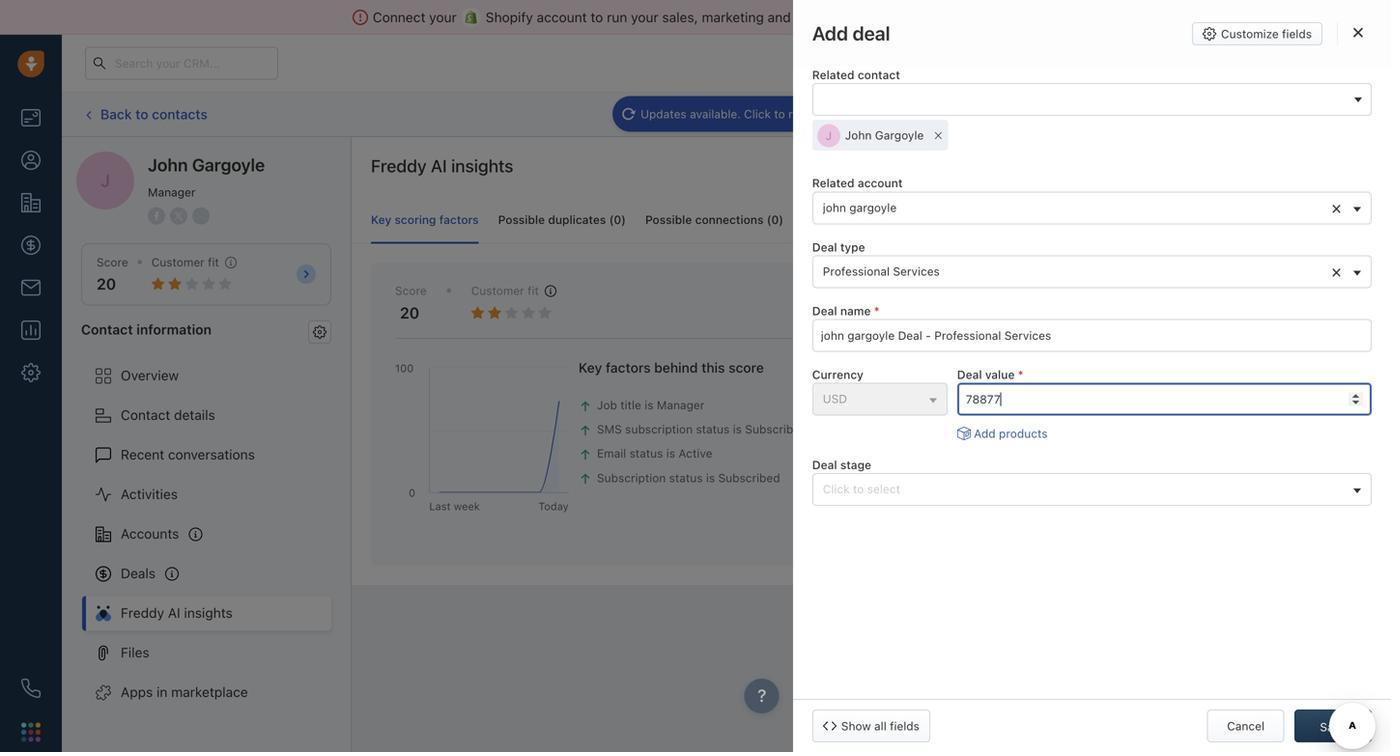 Task type: locate. For each thing, give the bounding box(es) containing it.
deal stage
[[813, 458, 872, 472]]

status down subscription
[[630, 447, 663, 461]]

2 horizontal spatial ai
[[1023, 360, 1036, 376]]

to down stage
[[853, 483, 864, 496]]

j
[[826, 129, 832, 143]]

phone image
[[21, 679, 41, 699]]

account right the shopify
[[537, 9, 587, 25]]

1 vertical spatial freddy
[[975, 360, 1020, 376]]

to inside click to select button
[[853, 483, 864, 496]]

0 vertical spatial gargoyle
[[875, 129, 924, 142]]

1 vertical spatial status
[[630, 447, 663, 461]]

1 horizontal spatial ai
[[431, 156, 447, 176]]

activities
[[1121, 108, 1170, 121]]

1 horizontal spatial john gargoyle
[[846, 129, 924, 142]]

2 vertical spatial john
[[949, 394, 976, 408]]

freddy ai insights up key scoring factors link
[[371, 156, 514, 176]]

sms
[[846, 108, 871, 121], [597, 423, 622, 436]]

0 vertical spatial click
[[744, 107, 771, 121]]

add products
[[974, 427, 1048, 441]]

gargoyle down "value"
[[979, 394, 1028, 408]]

marketplace
[[171, 685, 248, 701]]

subscription status is subscribed
[[597, 472, 781, 485]]

* right "value"
[[1018, 368, 1024, 382]]

Enter value number field
[[958, 383, 1372, 416]]

possible for possible connections (0)
[[646, 213, 692, 227]]

1 (0) from the left
[[610, 213, 626, 227]]

john gargoyle down task
[[846, 129, 924, 142]]

email
[[666, 108, 695, 121], [597, 447, 627, 461]]

0 vertical spatial customer fit
[[151, 256, 219, 269]]

to inside the add to sales sequence button
[[1003, 460, 1014, 473]]

key left scoring
[[371, 213, 392, 227]]

1 horizontal spatial john
[[846, 129, 872, 142]]

close image
[[1354, 27, 1364, 38]]

possible left duplicates
[[498, 213, 545, 227]]

fields inside button
[[1283, 27, 1313, 41]]

phone element
[[12, 670, 50, 708]]

possible duplicates (0) link
[[498, 196, 626, 244]]

0 horizontal spatial possible
[[498, 213, 545, 227]]

(0) right connections
[[767, 213, 784, 227]]

2 horizontal spatial freddy ai insights
[[975, 360, 1090, 376]]

account for shopify
[[537, 9, 587, 25]]

customize fields button
[[1193, 22, 1323, 45]]

account
[[537, 9, 587, 25], [858, 177, 903, 190]]

1 vertical spatial ×
[[1332, 197, 1343, 218]]

0 vertical spatial ×
[[934, 125, 943, 144]]

2 possible from the left
[[646, 213, 692, 227]]

to inside back to contacts link
[[135, 106, 148, 122]]

fit down possible duplicates (0)
[[528, 284, 539, 298]]

0 vertical spatial fields
[[1283, 27, 1313, 41]]

add deal
[[813, 22, 891, 44]]

1 horizontal spatial factors
[[606, 360, 651, 376]]

continue
[[949, 420, 998, 434]]

is left active
[[667, 447, 676, 461]]

1 vertical spatial insights
[[1040, 360, 1090, 376]]

0 horizontal spatial your
[[429, 9, 457, 25]]

customer down the possible duplicates (0) link
[[471, 284, 525, 298]]

add for add to sales sequence
[[978, 460, 1000, 473]]

0 horizontal spatial (0)
[[610, 213, 626, 227]]

status up active
[[696, 423, 730, 436]]

0 horizontal spatial gargoyle
[[192, 155, 265, 175]]

manager down contacts
[[148, 186, 196, 199]]

deal left type
[[813, 240, 838, 254]]

20 down scoring
[[400, 304, 420, 322]]

sms down job
[[597, 423, 622, 436]]

key
[[371, 213, 392, 227], [579, 360, 602, 376]]

1 horizontal spatial customer
[[471, 284, 525, 298]]

1 vertical spatial gargoyle
[[192, 155, 265, 175]]

email inside button
[[666, 108, 695, 121]]

customer fit up information
[[151, 256, 219, 269]]

from
[[847, 9, 876, 25]]

2 horizontal spatial insights
[[1040, 360, 1090, 376]]

deal for deal type
[[813, 240, 838, 254]]

customer fit
[[151, 256, 219, 269], [471, 284, 539, 298]]

0 horizontal spatial score
[[97, 256, 128, 269]]

0 vertical spatial add
[[1237, 108, 1259, 121]]

your right run
[[631, 9, 659, 25]]

0 horizontal spatial fields
[[890, 720, 920, 734]]

subscribed
[[745, 423, 808, 436], [719, 472, 781, 485]]

0 horizontal spatial customer
[[151, 256, 205, 269]]

factors right scoring
[[440, 213, 479, 227]]

back to contacts link
[[81, 99, 209, 130]]

0 vertical spatial subscribed
[[745, 423, 808, 436]]

2 vertical spatial ×
[[1332, 261, 1343, 282]]

related account
[[813, 177, 903, 190]]

freddy down the deals
[[121, 606, 164, 622]]

apps
[[121, 685, 153, 701]]

account up the gargoyle
[[858, 177, 903, 190]]

deal left stage
[[813, 458, 838, 472]]

freddy ai insights down the deals
[[121, 606, 233, 622]]

connections
[[696, 213, 764, 227]]

key for key factors behind this score
[[579, 360, 602, 376]]

contact
[[858, 68, 901, 82]]

possible left connections
[[646, 213, 692, 227]]

related
[[813, 68, 855, 82], [813, 177, 855, 190]]

key up job
[[579, 360, 602, 376]]

related up john on the right of the page
[[813, 177, 855, 190]]

job title is manager
[[597, 399, 705, 412]]

conversations
[[168, 447, 255, 463]]

2 vertical spatial gargoyle
[[979, 394, 1028, 408]]

status down active
[[669, 472, 703, 485]]

ai up key scoring factors link
[[431, 156, 447, 176]]

account inside add deal dialog
[[858, 177, 903, 190]]

possible for possible duplicates (0)
[[498, 213, 545, 227]]

0 horizontal spatial ai
[[168, 606, 180, 622]]

freddy ai insights
[[371, 156, 514, 176], [975, 360, 1090, 376], [121, 606, 233, 622]]

1 vertical spatial add
[[974, 427, 996, 441]]

1 horizontal spatial (0)
[[767, 213, 784, 227]]

0 vertical spatial fit
[[208, 256, 219, 269]]

freshworks switcher image
[[21, 723, 41, 743]]

0 horizontal spatial score 20
[[97, 256, 128, 293]]

fit
[[208, 256, 219, 269], [528, 284, 539, 298]]

nurturing.
[[1068, 394, 1121, 408]]

1 vertical spatial customer fit
[[471, 284, 539, 298]]

1 horizontal spatial click
[[823, 483, 850, 496]]

insights up key scoring factors
[[451, 156, 514, 176]]

1 horizontal spatial fields
[[1283, 27, 1313, 41]]

deal left name
[[813, 304, 838, 318]]

related for related contact
[[813, 68, 855, 82]]

1 horizontal spatial freddy ai insights
[[371, 156, 514, 176]]

1 related from the top
[[813, 68, 855, 82]]

1 vertical spatial email
[[597, 447, 627, 461]]

0 horizontal spatial factors
[[440, 213, 479, 227]]

customer fit down the possible duplicates (0) link
[[471, 284, 539, 298]]

2 vertical spatial add
[[978, 460, 1000, 473]]

0 horizontal spatial fit
[[208, 256, 219, 269]]

add down add products link
[[978, 460, 1000, 473]]

gargoyle inside add deal dialog
[[875, 129, 924, 142]]

0 horizontal spatial sms
[[597, 423, 622, 436]]

possible duplicates (0)
[[498, 213, 626, 227]]

1 vertical spatial contact
[[121, 407, 170, 423]]

insights up marketplace
[[184, 606, 233, 622]]

possible connections (0)
[[646, 213, 784, 227]]

sms down related contact
[[846, 108, 871, 121]]

to right 'back'
[[135, 106, 148, 122]]

fields right customize
[[1283, 27, 1313, 41]]

0 vertical spatial key
[[371, 213, 392, 227]]

to right call
[[775, 107, 786, 121]]

sales activities button
[[1059, 98, 1208, 131], [1059, 98, 1199, 131]]

add to sales sequence button
[[949, 450, 1113, 483]]

1 horizontal spatial gargoyle
[[875, 129, 924, 142]]

details
[[174, 407, 215, 423]]

related for related account
[[813, 177, 855, 190]]

with
[[1060, 420, 1083, 434]]

in right apps
[[157, 685, 168, 701]]

insights up needs
[[1040, 360, 1090, 376]]

0 vertical spatial customer
[[151, 256, 205, 269]]

updates available. click to refresh.
[[641, 107, 831, 121]]

subscription
[[626, 423, 693, 436]]

deal for deal name *
[[813, 304, 838, 318]]

title
[[621, 399, 642, 412]]

contact up recent
[[121, 407, 170, 423]]

active
[[679, 447, 713, 461]]

1 horizontal spatial key
[[579, 360, 602, 376]]

contact down 20 button
[[81, 322, 133, 338]]

(0) right duplicates
[[610, 213, 626, 227]]

1 vertical spatial account
[[858, 177, 903, 190]]

job
[[597, 399, 618, 412]]

is right the "title"
[[645, 399, 654, 412]]

1 vertical spatial score
[[395, 284, 427, 298]]

freddy up john gargoyle needs nurturing. at the right bottom of page
[[975, 360, 1020, 376]]

fit up information
[[208, 256, 219, 269]]

john right j
[[846, 129, 872, 142]]

crm.
[[904, 9, 938, 25]]

0 vertical spatial john gargoyle
[[846, 129, 924, 142]]

what's new image
[[1254, 56, 1267, 69]]

is
[[645, 399, 654, 412], [733, 423, 742, 436], [667, 447, 676, 461], [706, 472, 715, 485]]

1 horizontal spatial email
[[666, 108, 695, 121]]

behind
[[655, 360, 698, 376]]

0 horizontal spatial click
[[744, 107, 771, 121]]

to inside updates available. click to refresh. link
[[775, 107, 786, 121]]

1 vertical spatial freddy ai insights
[[975, 360, 1090, 376]]

ai right "value"
[[1023, 360, 1036, 376]]

0 horizontal spatial insights
[[184, 606, 233, 622]]

(0)
[[610, 213, 626, 227], [767, 213, 784, 227]]

cancel button
[[1208, 710, 1285, 743]]

show all fields button
[[813, 710, 931, 743]]

0 horizontal spatial freddy
[[121, 606, 164, 622]]

your right connect
[[429, 9, 457, 25]]

send email button
[[1117, 450, 1217, 483]]

0 horizontal spatial john gargoyle
[[148, 155, 265, 175]]

in
[[951, 57, 960, 69], [157, 685, 168, 701]]

customer up information
[[151, 256, 205, 269]]

them.
[[1086, 420, 1117, 434]]

deal left "value"
[[958, 368, 983, 382]]

add left deal on the top right of page
[[1237, 108, 1259, 121]]

0 vertical spatial ai
[[431, 156, 447, 176]]

fields right all
[[890, 720, 920, 734]]

gargoyle
[[875, 129, 924, 142], [192, 155, 265, 175], [979, 394, 1028, 408]]

1 horizontal spatial fit
[[528, 284, 539, 298]]

0 vertical spatial john
[[846, 129, 872, 142]]

save button
[[1295, 710, 1372, 743]]

value
[[986, 368, 1015, 382]]

deal for deal stage
[[813, 458, 838, 472]]

make call button
[[1222, 450, 1299, 483]]

overview
[[121, 368, 179, 384]]

to for add to sales sequence
[[1003, 460, 1014, 473]]

1 possible from the left
[[498, 213, 545, 227]]

ai up 'apps in marketplace'
[[168, 606, 180, 622]]

0 vertical spatial 20
[[97, 275, 116, 293]]

john gargoyle down contacts
[[148, 155, 265, 175]]

1 horizontal spatial possible
[[646, 213, 692, 227]]

is down active
[[706, 472, 715, 485]]

score 20 down scoring
[[395, 284, 427, 322]]

products
[[999, 427, 1048, 441]]

1 vertical spatial in
[[157, 685, 168, 701]]

score up 20 button
[[97, 256, 128, 269]]

deal value *
[[958, 368, 1024, 382]]

subscribed down sms subscription status is subscribed
[[719, 472, 781, 485]]

to left sales
[[1003, 460, 1014, 473]]

call button
[[715, 98, 775, 131]]

shopify
[[486, 9, 533, 25]]

related down add on the top of the page
[[813, 68, 855, 82]]

None search field
[[813, 83, 1372, 116]]

0 horizontal spatial *
[[874, 304, 880, 318]]

20 up contact information
[[97, 275, 116, 293]]

1 vertical spatial john gargoyle
[[148, 155, 265, 175]]

sms inside button
[[846, 108, 871, 121]]

subscription
[[597, 472, 666, 485]]

2 related from the top
[[813, 177, 855, 190]]

deals
[[121, 566, 156, 582]]

your
[[429, 9, 457, 25], [631, 9, 659, 25]]

freddy ai insights up john gargoyle needs nurturing. at the right bottom of page
[[975, 360, 1090, 376]]

1 horizontal spatial *
[[1018, 368, 1024, 382]]

is down score
[[733, 423, 742, 436]]

1 vertical spatial key
[[579, 360, 602, 376]]

gargoyle down task
[[875, 129, 924, 142]]

1 vertical spatial related
[[813, 177, 855, 190]]

2 (0) from the left
[[767, 213, 784, 227]]

is for manager
[[645, 399, 654, 412]]

make call link
[[1222, 450, 1299, 492]]

add inside dialog
[[974, 427, 996, 441]]

1 horizontal spatial in
[[951, 57, 960, 69]]

1 horizontal spatial customer fit
[[471, 284, 539, 298]]

to left the "engage"
[[1002, 420, 1013, 434]]

john up continue
[[949, 394, 976, 408]]

0 horizontal spatial key
[[371, 213, 392, 227]]

recent
[[121, 447, 164, 463]]

sales
[[1088, 108, 1118, 121]]

customize fields
[[1222, 27, 1313, 41]]

john gargoyle
[[846, 129, 924, 142], [148, 155, 265, 175]]

deal
[[813, 240, 838, 254], [813, 304, 838, 318], [958, 368, 983, 382], [813, 458, 838, 472]]

call
[[744, 108, 765, 121]]

0 vertical spatial email
[[666, 108, 695, 121]]

sms subscription status is subscribed
[[597, 423, 808, 436]]

in left 21
[[951, 57, 960, 69]]

score 20 up contact information
[[97, 256, 128, 293]]

customer
[[151, 256, 205, 269], [471, 284, 525, 298]]

* right name
[[874, 304, 880, 318]]

1 horizontal spatial insights
[[451, 156, 514, 176]]

add left products
[[974, 427, 996, 441]]

john gargoyle
[[823, 201, 897, 214]]

john down contacts
[[148, 155, 188, 175]]

none search field inside add deal dialog
[[813, 83, 1372, 116]]

2 horizontal spatial gargoyle
[[979, 394, 1028, 408]]

gargoyle down contacts
[[192, 155, 265, 175]]

freddy up scoring
[[371, 156, 427, 176]]

sales activities
[[1088, 108, 1170, 121]]

factors up the "title"
[[606, 360, 651, 376]]

2 vertical spatial status
[[669, 472, 703, 485]]

0 vertical spatial related
[[813, 68, 855, 82]]

score down scoring
[[395, 284, 427, 298]]

send email
[[1146, 460, 1206, 473]]

2 horizontal spatial john
[[949, 394, 976, 408]]

1 horizontal spatial manager
[[657, 399, 705, 412]]

subscribed down score
[[745, 423, 808, 436]]

manager up sms subscription status is subscribed
[[657, 399, 705, 412]]

1 horizontal spatial sms
[[846, 108, 871, 121]]

shopify account to run your sales, marketing and support from the crm.
[[486, 9, 938, 25]]

0 vertical spatial contact
[[81, 322, 133, 338]]

1 vertical spatial fit
[[528, 284, 539, 298]]

john for manager
[[148, 155, 188, 175]]

1 vertical spatial fields
[[890, 720, 920, 734]]



Task type: describe. For each thing, give the bounding box(es) containing it.
× button
[[929, 121, 949, 152]]

scoring
[[395, 213, 436, 227]]

1 vertical spatial ai
[[1023, 360, 1036, 376]]

files
[[121, 645, 149, 661]]

all
[[875, 720, 887, 734]]

john inside add deal dialog
[[846, 129, 872, 142]]

sequence
[[1049, 460, 1102, 473]]

gargoyle for manager
[[192, 155, 265, 175]]

1 vertical spatial factors
[[606, 360, 651, 376]]

contacts
[[152, 106, 208, 122]]

currency
[[813, 368, 864, 382]]

available.
[[690, 107, 741, 121]]

to left run
[[591, 9, 603, 25]]

recent conversations
[[121, 447, 255, 463]]

0 vertical spatial insights
[[451, 156, 514, 176]]

task
[[920, 108, 945, 121]]

× for john gargoyle
[[1332, 197, 1343, 218]]

days
[[977, 57, 1001, 69]]

0 vertical spatial freddy
[[371, 156, 427, 176]]

score
[[729, 360, 764, 376]]

fields inside 'button'
[[890, 720, 920, 734]]

sms for sms subscription status is subscribed
[[597, 423, 622, 436]]

key scoring factors
[[371, 213, 479, 227]]

explore plans
[[1037, 56, 1112, 70]]

to for click to select
[[853, 483, 864, 496]]

2 vertical spatial freddy
[[121, 606, 164, 622]]

stage
[[841, 458, 872, 472]]

1 horizontal spatial score 20
[[395, 284, 427, 322]]

call link
[[715, 98, 775, 131]]

contact for contact details
[[121, 407, 170, 423]]

1 vertical spatial customer
[[471, 284, 525, 298]]

marketing
[[702, 9, 764, 25]]

services
[[893, 265, 940, 278]]

usd
[[823, 393, 848, 406]]

2 vertical spatial insights
[[184, 606, 233, 622]]

plans
[[1082, 56, 1112, 70]]

contact details
[[121, 407, 215, 423]]

deal for deal value *
[[958, 368, 983, 382]]

* for deal name *
[[874, 304, 880, 318]]

contact for contact information
[[81, 322, 133, 338]]

sales,
[[663, 9, 698, 25]]

0 vertical spatial manager
[[148, 186, 196, 199]]

make call
[[1235, 460, 1286, 473]]

status for subscription status is subscribed
[[669, 472, 703, 485]]

call
[[1267, 460, 1286, 473]]

gargoyle for continue to engage with them.
[[979, 394, 1028, 408]]

deal type
[[813, 240, 866, 254]]

deal
[[1262, 108, 1286, 121]]

account for related
[[858, 177, 903, 190]]

click inside updates available. click to refresh. link
[[744, 107, 771, 121]]

20 button
[[97, 275, 116, 293]]

needs
[[1031, 394, 1065, 408]]

0 horizontal spatial 20
[[97, 275, 116, 293]]

your trial ends in 21 days
[[874, 57, 1001, 69]]

add deal dialog
[[793, 0, 1392, 753]]

john gargoyle needs nurturing.
[[949, 394, 1121, 408]]

updates available. click to refresh. link
[[613, 96, 841, 132]]

support
[[795, 9, 844, 25]]

is for subscribed
[[706, 472, 715, 485]]

add for add products
[[974, 427, 996, 441]]

email
[[1178, 460, 1206, 473]]

add deal
[[1237, 108, 1286, 121]]

this
[[702, 360, 725, 376]]

run
[[607, 9, 628, 25]]

to for continue to engage with them.
[[1002, 420, 1013, 434]]

1 vertical spatial subscribed
[[719, 472, 781, 485]]

email button
[[637, 98, 706, 131]]

sms button
[[817, 98, 882, 131]]

21
[[963, 57, 974, 69]]

and
[[768, 9, 791, 25]]

0 vertical spatial status
[[696, 423, 730, 436]]

to for back to contacts
[[135, 106, 148, 122]]

connect your
[[373, 9, 457, 25]]

deal
[[853, 22, 891, 44]]

is for active
[[667, 447, 676, 461]]

possible connections (0) link
[[646, 196, 784, 244]]

1 vertical spatial manager
[[657, 399, 705, 412]]

show all fields
[[842, 720, 920, 734]]

trial
[[900, 57, 920, 69]]

× inside button
[[934, 125, 943, 144]]

professional
[[823, 265, 890, 278]]

0 vertical spatial in
[[951, 57, 960, 69]]

usd button
[[813, 383, 948, 416]]

add for add deal
[[1237, 108, 1259, 121]]

accounts
[[121, 526, 179, 542]]

email for email status is active
[[597, 447, 627, 461]]

continue to engage with them.
[[949, 420, 1117, 434]]

john for continue to engage with them.
[[949, 394, 976, 408]]

john
[[823, 201, 847, 214]]

the
[[880, 9, 900, 25]]

sales
[[1017, 460, 1046, 473]]

1 horizontal spatial score
[[395, 284, 427, 298]]

add deal button
[[1208, 98, 1295, 131]]

0 horizontal spatial in
[[157, 685, 168, 701]]

1 vertical spatial 20
[[400, 304, 420, 322]]

back
[[101, 106, 132, 122]]

0 vertical spatial factors
[[440, 213, 479, 227]]

send email image
[[1211, 57, 1225, 70]]

refresh.
[[789, 107, 831, 121]]

2 horizontal spatial freddy
[[975, 360, 1020, 376]]

name
[[841, 304, 871, 318]]

deal name *
[[813, 304, 880, 318]]

your
[[874, 57, 897, 69]]

2 your from the left
[[631, 9, 659, 25]]

sms for sms
[[846, 108, 871, 121]]

send
[[1146, 460, 1174, 473]]

engage
[[1016, 420, 1056, 434]]

add
[[813, 22, 849, 44]]

(0) for possible connections (0)
[[767, 213, 784, 227]]

0 horizontal spatial freddy ai insights
[[121, 606, 233, 622]]

show
[[842, 720, 872, 734]]

key scoring factors link
[[371, 196, 479, 244]]

0 horizontal spatial customer fit
[[151, 256, 219, 269]]

key for key scoring factors
[[371, 213, 392, 227]]

Search your CRM... text field
[[85, 47, 278, 80]]

mng settings image
[[313, 326, 327, 339]]

click inside click to select button
[[823, 483, 850, 496]]

ends
[[923, 57, 948, 69]]

1 your from the left
[[429, 9, 457, 25]]

status for email status is active
[[630, 447, 663, 461]]

email for email
[[666, 108, 695, 121]]

contact information
[[81, 322, 212, 338]]

Start typing... text field
[[813, 320, 1372, 352]]

explore
[[1037, 56, 1079, 70]]

email status is active
[[597, 447, 713, 461]]

* for deal value *
[[1018, 368, 1024, 382]]

(0) for possible duplicates (0)
[[610, 213, 626, 227]]

john gargoyle inside add deal dialog
[[846, 129, 924, 142]]

add products link
[[958, 426, 1048, 443]]

× for professional services
[[1332, 261, 1343, 282]]

type
[[841, 240, 866, 254]]

meeting
[[994, 108, 1039, 121]]

customize
[[1222, 27, 1279, 41]]



Task type: vqa. For each thing, say whether or not it's contained in the screenshot.
the leftmost John Gargoyle
yes



